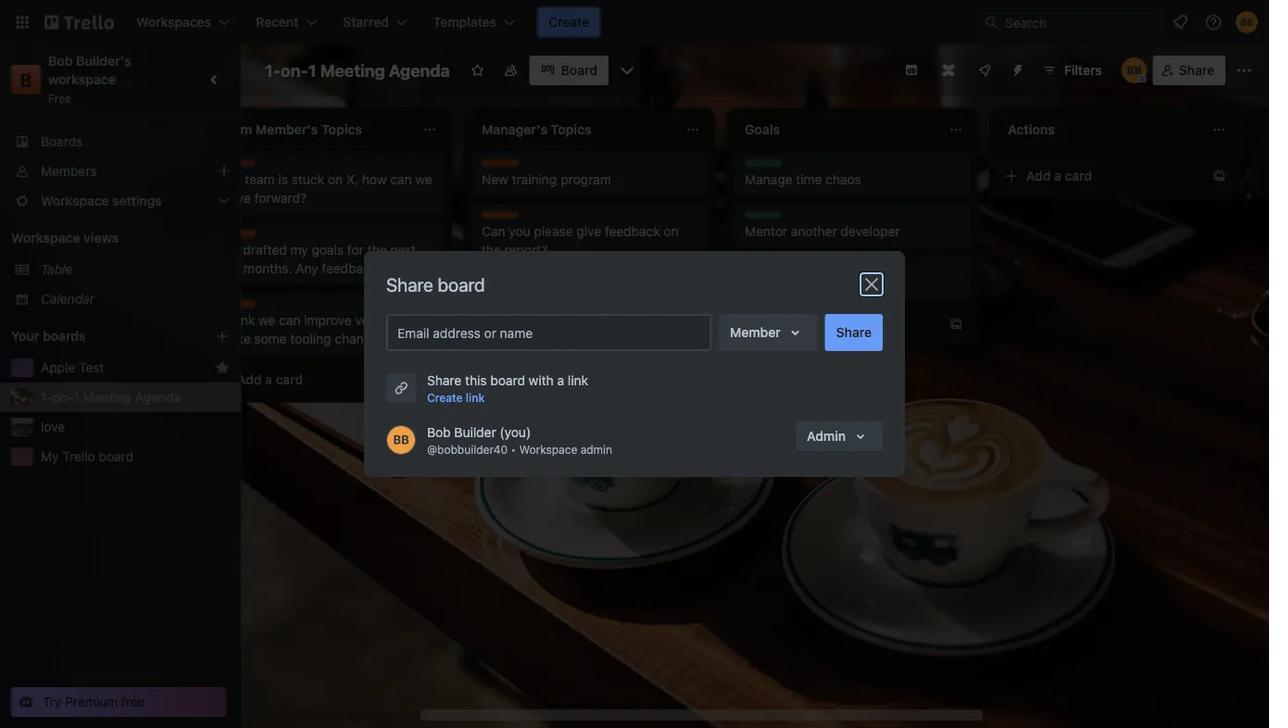 Task type: vqa. For each thing, say whether or not it's contained in the screenshot.
make
yes



Task type: locate. For each thing, give the bounding box(es) containing it.
b
[[20, 69, 32, 90]]

add
[[1026, 168, 1051, 183], [763, 316, 788, 332], [237, 372, 262, 387]]

1-on-1 meeting agenda
[[265, 60, 450, 80], [41, 390, 181, 405]]

1 discuss from the top
[[482, 160, 524, 173]]

create from template… image for add a card button associated with i've drafted my goals for the next few months. any feedback?
[[422, 372, 437, 387]]

create up the board link
[[548, 14, 589, 30]]

1 horizontal spatial add a card
[[763, 316, 829, 332]]

0 horizontal spatial create from template… image
[[422, 372, 437, 387]]

b link
[[11, 65, 41, 94]]

bob for builder
[[427, 425, 451, 440]]

1 horizontal spatial on-
[[281, 60, 308, 80]]

color: green, title: "goal" element left time
[[745, 159, 782, 173]]

color: green, title: "goal" element down the manage
[[745, 211, 782, 225]]

1 horizontal spatial bob builder (bobbuilder40) image
[[1122, 57, 1148, 83]]

developer
[[841, 224, 900, 239]]

0 vertical spatial 1-
[[265, 60, 281, 80]]

1 vertical spatial goal
[[745, 212, 769, 225]]

link
[[568, 373, 588, 388], [466, 391, 485, 404]]

goal for mentor
[[745, 212, 769, 225]]

2 horizontal spatial add a card
[[1026, 168, 1092, 183]]

0 horizontal spatial add a card button
[[208, 365, 415, 395]]

share down next
[[386, 273, 433, 295]]

0 vertical spatial create from template… image
[[1212, 169, 1227, 183]]

0 horizontal spatial create
[[427, 391, 463, 404]]

1 vertical spatial board
[[490, 373, 525, 388]]

goal inside the goal mentor another developer
[[745, 212, 769, 225]]

share left the show menu image
[[1179, 63, 1215, 78]]

make
[[219, 331, 251, 346]]

1 horizontal spatial add a card button
[[734, 309, 941, 339]]

2 discuss from the top
[[482, 212, 524, 225]]

2 color: orange, title: "discuss" element from the top
[[482, 211, 524, 225]]

if
[[405, 313, 413, 328]]

on
[[328, 172, 343, 187], [664, 224, 679, 239]]

starred icon image
[[215, 360, 230, 375]]

share left 'this'
[[427, 373, 462, 388]]

trello
[[62, 449, 95, 464]]

board
[[561, 63, 597, 78]]

create from template… image for the right add a card button
[[1212, 169, 1227, 183]]

workspace right •
[[519, 443, 577, 456]]

1 horizontal spatial 1-on-1 meeting agenda
[[265, 60, 450, 80]]

1 horizontal spatial meeting
[[320, 60, 385, 80]]

can inside the team is stuck on x, how can we move forward?
[[390, 172, 412, 187]]

apple test
[[41, 360, 104, 375]]

link right with at the bottom left of page
[[568, 373, 588, 388]]

add a card button for mentor another developer
[[734, 309, 941, 339]]

bob inside bob builder's workspace free
[[48, 53, 73, 69]]

can
[[482, 224, 505, 239]]

add a card
[[1026, 168, 1092, 183], [763, 316, 829, 332], [237, 372, 303, 387]]

your
[[11, 328, 39, 344]]

think
[[225, 313, 255, 328]]

1 vertical spatial meeting
[[83, 390, 132, 405]]

0 vertical spatial card
[[1065, 168, 1092, 183]]

1 vertical spatial add a card
[[763, 316, 829, 332]]

2 color: green, title: "goal" element from the top
[[745, 211, 782, 225]]

discuss up report?
[[482, 212, 524, 225]]

1 horizontal spatial card
[[802, 316, 829, 332]]

discuss inside discuss new training program
[[482, 160, 524, 173]]

2 vertical spatial add a card
[[237, 372, 303, 387]]

show menu image
[[1235, 61, 1253, 80]]

on left x,
[[328, 172, 343, 187]]

0 vertical spatial 1
[[308, 60, 316, 80]]

team
[[245, 172, 275, 187]]

1 horizontal spatial can
[[390, 172, 412, 187]]

1 vertical spatial on
[[664, 224, 679, 239]]

1 horizontal spatial 1
[[308, 60, 316, 80]]

1 goal from the top
[[745, 160, 769, 173]]

0 horizontal spatial on
[[328, 172, 343, 187]]

bob builder (bobbuilder40) image left @bobbuilder40
[[386, 425, 416, 455]]

create from template… image
[[1212, 169, 1227, 183], [422, 372, 437, 387]]

1 horizontal spatial the
[[482, 242, 501, 258]]

chaos
[[826, 172, 861, 187]]

color: orange, title: "discuss" element down new on the left
[[482, 211, 524, 225]]

share button down close image
[[825, 314, 883, 351]]

card
[[1065, 168, 1092, 183], [802, 316, 829, 332], [276, 372, 303, 387]]

2 horizontal spatial card
[[1065, 168, 1092, 183]]

color: green, title: "goal" element
[[745, 159, 782, 173], [745, 211, 782, 225]]

on right feedback on the top of the page
[[664, 224, 679, 239]]

on inside discuss can you please give feedback on the report?
[[664, 224, 679, 239]]

bob builder (bobbuilder40) image
[[1122, 57, 1148, 83], [386, 425, 416, 455]]

1 horizontal spatial bob
[[427, 425, 451, 440]]

0 vertical spatial on-
[[281, 60, 308, 80]]

1 vertical spatial create from template… image
[[422, 372, 437, 387]]

love link
[[41, 418, 230, 436]]

try premium free
[[43, 694, 145, 710]]

free
[[121, 694, 145, 710]]

table
[[41, 262, 73, 277]]

0 horizontal spatial bob
[[48, 53, 73, 69]]

1 vertical spatial agenda
[[135, 390, 181, 405]]

1 horizontal spatial 1-
[[265, 60, 281, 80]]

training
[[512, 172, 557, 187]]

2 vertical spatial add a card button
[[208, 365, 415, 395]]

1 vertical spatial color: orange, title: "discuss" element
[[482, 211, 524, 225]]

can inside i think we can improve velocity if we make some tooling changes.
[[279, 313, 300, 328]]

1 vertical spatial 1-on-1 meeting agenda
[[41, 390, 181, 405]]

add a card button
[[997, 161, 1204, 191], [734, 309, 941, 339], [208, 365, 415, 395]]

2 horizontal spatial board
[[490, 373, 525, 388]]

apple
[[41, 360, 75, 375]]

bob up the workspace
[[48, 53, 73, 69]]

color: orange, title: "discuss" element
[[482, 159, 524, 173], [482, 211, 524, 225]]

share button down 0 notifications icon on the top
[[1153, 56, 1226, 85]]

bob inside the bob builder (you) @bobbuilder40 • workspace admin
[[427, 425, 451, 440]]

0 vertical spatial meeting
[[320, 60, 385, 80]]

0 horizontal spatial can
[[279, 313, 300, 328]]

0 vertical spatial add
[[1026, 168, 1051, 183]]

the inside 'i've drafted my goals for the next few months. any feedback?'
[[367, 242, 387, 258]]

board for my trello board
[[99, 449, 134, 464]]

1 vertical spatial 1
[[74, 390, 79, 405]]

1-on-1 meeting agenda inside board name text box
[[265, 60, 450, 80]]

agenda up "love" 'link'
[[135, 390, 181, 405]]

0 horizontal spatial add a card
[[237, 372, 303, 387]]

1 vertical spatial 1-
[[41, 390, 53, 405]]

your boards
[[11, 328, 86, 344]]

agenda left star or unstar board image
[[389, 60, 450, 80]]

0 vertical spatial workspace
[[11, 230, 80, 246]]

share button
[[1153, 56, 1226, 85], [825, 314, 883, 351]]

1 vertical spatial share button
[[825, 314, 883, 351]]

0 horizontal spatial bob builder (bobbuilder40) image
[[386, 425, 416, 455]]

share this board with a link create link
[[427, 373, 588, 404]]

1 vertical spatial bob
[[427, 425, 451, 440]]

the
[[367, 242, 387, 258], [482, 242, 501, 258]]

x,
[[346, 172, 359, 187]]

board right 'this'
[[490, 373, 525, 388]]

color: orange, title: "discuss" element up can
[[482, 159, 524, 173]]

2 vertical spatial card
[[276, 372, 303, 387]]

on- inside board name text box
[[281, 60, 308, 80]]

0 notifications image
[[1169, 11, 1191, 33]]

goal for manage
[[745, 160, 769, 173]]

Board name text field
[[256, 56, 459, 85]]

program
[[561, 172, 611, 187]]

2 vertical spatial board
[[99, 449, 134, 464]]

star or unstar board image
[[470, 63, 485, 78]]

create from template… image
[[949, 317, 963, 332]]

manage
[[745, 172, 793, 187]]

add a card for add a card button related to mentor another developer
[[763, 316, 829, 332]]

1 color: green, title: "goal" element from the top
[[745, 159, 782, 173]]

2 the from the left
[[482, 242, 501, 258]]

automation image
[[1003, 56, 1029, 82]]

0 vertical spatial on
[[328, 172, 343, 187]]

discuss up can
[[482, 160, 524, 173]]

admin
[[807, 428, 846, 444]]

1 vertical spatial can
[[279, 313, 300, 328]]

bob builder (bobbuilder40) image
[[1236, 11, 1258, 33]]

Search field
[[999, 8, 1161, 36]]

create
[[548, 14, 589, 30], [427, 391, 463, 404]]

new
[[482, 172, 508, 187]]

0 horizontal spatial agenda
[[135, 390, 181, 405]]

goal inside the goal manage time chaos
[[745, 160, 769, 173]]

create up 'builder'
[[427, 391, 463, 404]]

can up the some
[[279, 313, 300, 328]]

workspace inside the bob builder (you) @bobbuilder40 • workspace admin
[[519, 443, 577, 456]]

can right how
[[390, 172, 412, 187]]

link down 'this'
[[466, 391, 485, 404]]

bob builder's workspace link
[[48, 53, 135, 87]]

the
[[219, 172, 241, 187]]

0 horizontal spatial 1-on-1 meeting agenda
[[41, 390, 181, 405]]

you
[[509, 224, 530, 239]]

admin button
[[796, 422, 883, 451]]

agenda
[[389, 60, 450, 80], [135, 390, 181, 405]]

0 vertical spatial share button
[[1153, 56, 1226, 85]]

filters button
[[1036, 56, 1108, 85]]

board down can
[[438, 273, 485, 295]]

the right for
[[367, 242, 387, 258]]

goal manage time chaos
[[745, 160, 861, 187]]

color: green, title: "goal" element for mentor
[[745, 211, 782, 225]]

bob up @bobbuilder40
[[427, 425, 451, 440]]

0 vertical spatial link
[[568, 373, 588, 388]]

1 vertical spatial add a card button
[[734, 309, 941, 339]]

0 horizontal spatial meeting
[[83, 390, 132, 405]]

workspace up table
[[11, 230, 80, 246]]

boards link
[[0, 127, 241, 157]]

try premium free button
[[11, 687, 226, 717]]

board down "love" 'link'
[[99, 449, 134, 464]]

0 vertical spatial add a card
[[1026, 168, 1092, 183]]

1 vertical spatial discuss
[[482, 212, 524, 225]]

1 vertical spatial color: green, title: "goal" element
[[745, 211, 782, 225]]

discuss inside discuss can you please give feedback on the report?
[[482, 212, 524, 225]]

card for the right add a card button
[[1065, 168, 1092, 183]]

1 horizontal spatial agenda
[[389, 60, 450, 80]]

0 vertical spatial can
[[390, 172, 412, 187]]

1 vertical spatial card
[[802, 316, 829, 332]]

1 horizontal spatial create from template… image
[[1212, 169, 1227, 183]]

0 vertical spatial color: green, title: "goal" element
[[745, 159, 782, 173]]

meeting
[[320, 60, 385, 80], [83, 390, 132, 405]]

goal
[[745, 160, 769, 173], [745, 212, 769, 225]]

0 vertical spatial bob builder (bobbuilder40) image
[[1122, 57, 1148, 83]]

we right how
[[415, 172, 432, 187]]

bob builder's workspace free
[[48, 53, 135, 105]]

2 goal from the top
[[745, 212, 769, 225]]

1 horizontal spatial create
[[548, 14, 589, 30]]

1 horizontal spatial board
[[438, 273, 485, 295]]

0 horizontal spatial add
[[237, 372, 262, 387]]

1 horizontal spatial on
[[664, 224, 679, 239]]

0 vertical spatial add a card button
[[997, 161, 1204, 191]]

primary element
[[0, 0, 1269, 44]]

1 horizontal spatial workspace
[[519, 443, 577, 456]]

my
[[41, 449, 59, 464]]

1 the from the left
[[367, 242, 387, 258]]

1 vertical spatial create
[[427, 391, 463, 404]]

0 horizontal spatial the
[[367, 242, 387, 258]]

with
[[529, 373, 554, 388]]

0 vertical spatial 1-on-1 meeting agenda
[[265, 60, 450, 80]]

mentor another developer link
[[745, 222, 960, 241]]

0 horizontal spatial 1
[[74, 390, 79, 405]]

2 horizontal spatial add
[[1026, 168, 1051, 183]]

1 color: orange, title: "discuss" element from the top
[[482, 159, 524, 173]]

my trello board
[[41, 449, 134, 464]]

0 vertical spatial create
[[548, 14, 589, 30]]

goal down the manage
[[745, 212, 769, 225]]

0 horizontal spatial link
[[466, 391, 485, 404]]

board
[[438, 273, 485, 295], [490, 373, 525, 388], [99, 449, 134, 464]]

0 horizontal spatial 1-
[[41, 390, 53, 405]]

0 vertical spatial agenda
[[389, 60, 450, 80]]

0 horizontal spatial on-
[[53, 390, 74, 405]]

admin
[[581, 443, 612, 456]]

bob builder (bobbuilder40) image right the filters
[[1122, 57, 1148, 83]]

0 horizontal spatial share button
[[825, 314, 883, 351]]

share
[[1179, 63, 1215, 78], [386, 273, 433, 295], [836, 325, 872, 340], [427, 373, 462, 388]]

next
[[390, 242, 416, 258]]

new training program link
[[482, 170, 697, 189]]

the down can
[[482, 242, 501, 258]]

members link
[[0, 157, 241, 186]]

close image
[[861, 273, 883, 296]]

discuss
[[482, 160, 524, 173], [482, 212, 524, 225]]

bob
[[48, 53, 73, 69], [427, 425, 451, 440]]

0 horizontal spatial board
[[99, 449, 134, 464]]

0 vertical spatial goal
[[745, 160, 769, 173]]

agenda inside board name text box
[[389, 60, 450, 80]]

0 vertical spatial color: orange, title: "discuss" element
[[482, 159, 524, 173]]

0 vertical spatial bob
[[48, 53, 73, 69]]

board inside share this board with a link create link
[[490, 373, 525, 388]]

1-on-1 meeting agenda link
[[41, 388, 230, 407]]

1 vertical spatial add
[[763, 316, 788, 332]]

goal left time
[[745, 160, 769, 173]]

0 vertical spatial discuss
[[482, 160, 524, 173]]

calendar link
[[41, 290, 230, 308]]

1 vertical spatial workspace
[[519, 443, 577, 456]]

can
[[390, 172, 412, 187], [279, 313, 300, 328]]



Task type: describe. For each thing, give the bounding box(es) containing it.
workspace visible image
[[504, 63, 519, 78]]

1 vertical spatial on-
[[53, 390, 74, 405]]

color: orange, title: "discuss" element for can
[[482, 211, 524, 225]]

is
[[278, 172, 288, 187]]

1 vertical spatial bob builder (bobbuilder40) image
[[386, 425, 416, 455]]

bob for builder's
[[48, 53, 73, 69]]

share inside share this board with a link create link
[[427, 373, 462, 388]]

some
[[254, 331, 287, 346]]

board link
[[530, 56, 609, 85]]

create link button
[[427, 388, 485, 407]]

0 vertical spatial board
[[438, 273, 485, 295]]

feedback
[[605, 224, 660, 239]]

goals
[[312, 242, 344, 258]]

create inside button
[[548, 14, 589, 30]]

table link
[[41, 260, 230, 279]]

color: orange, title: "discuss" element for new
[[482, 159, 524, 173]]

@bobbuilder40
[[427, 443, 508, 456]]

1 inside 1-on-1 meeting agenda link
[[74, 390, 79, 405]]

i think we can improve velocity if we make some tooling changes.
[[219, 313, 433, 346]]

builder
[[454, 425, 496, 440]]

the team is stuck on x, how can we move forward?
[[219, 172, 432, 206]]

boards
[[43, 328, 86, 344]]

this
[[465, 373, 487, 388]]

improve
[[304, 313, 352, 328]]

drafted
[[243, 242, 287, 258]]

i've drafted my goals for the next few months. any feedback?
[[219, 242, 416, 276]]

0 horizontal spatial workspace
[[11, 230, 80, 246]]

calendar
[[41, 291, 95, 307]]

1 horizontal spatial add
[[763, 316, 788, 332]]

1- inside board name text box
[[265, 60, 281, 80]]

members
[[41, 164, 97, 179]]

love
[[41, 419, 65, 434]]

share board
[[386, 273, 485, 295]]

discuss can you please give feedback on the report?
[[482, 212, 679, 258]]

filters
[[1064, 63, 1102, 78]]

color: green, title: "goal" element for manage
[[745, 159, 782, 173]]

premium
[[65, 694, 118, 710]]

i
[[219, 313, 222, 328]]

months.
[[244, 261, 292, 276]]

the team is stuck on x, how can we move forward? link
[[219, 170, 434, 208]]

discuss new training program
[[482, 160, 611, 187]]

the inside discuss can you please give feedback on the report?
[[482, 242, 501, 258]]

changes.
[[335, 331, 389, 346]]

meeting inside board name text box
[[320, 60, 385, 80]]

open information menu image
[[1204, 13, 1223, 31]]

apple test link
[[41, 359, 208, 377]]

try
[[43, 694, 62, 710]]

workspace views
[[11, 230, 119, 246]]

can you please give feedback on the report? link
[[482, 222, 697, 259]]

on inside the team is stuck on x, how can we move forward?
[[328, 172, 343, 187]]

1 inside board name text box
[[308, 60, 316, 80]]

give
[[577, 224, 601, 239]]

•
[[511, 443, 516, 456]]

time
[[796, 172, 822, 187]]

calendar power-up image
[[904, 62, 919, 77]]

share down close image
[[836, 325, 872, 340]]

1 horizontal spatial link
[[568, 373, 588, 388]]

free
[[48, 92, 71, 105]]

another
[[791, 224, 837, 239]]

2 vertical spatial add
[[237, 372, 262, 387]]

power ups image
[[977, 63, 992, 78]]

i think we can improve velocity if we make some tooling changes. link
[[219, 311, 434, 348]]

forward?
[[254, 190, 307, 206]]

1 vertical spatial link
[[466, 391, 485, 404]]

0 horizontal spatial card
[[276, 372, 303, 387]]

(you)
[[500, 425, 531, 440]]

a inside share this board with a link create link
[[557, 373, 564, 388]]

builder's
[[76, 53, 131, 69]]

move
[[219, 190, 251, 206]]

mentor
[[745, 224, 788, 239]]

views
[[83, 230, 119, 246]]

boards
[[41, 134, 83, 149]]

1-on-1 meeting agenda inside 1-on-1 meeting agenda link
[[41, 390, 181, 405]]

add board image
[[215, 329, 230, 344]]

we right if
[[416, 313, 433, 328]]

tooling
[[290, 331, 331, 346]]

velocity
[[355, 313, 401, 328]]

workspace
[[48, 72, 116, 87]]

bob builder (you) @bobbuilder40 • workspace admin
[[427, 425, 612, 456]]

few
[[219, 261, 240, 276]]

create button
[[537, 7, 600, 37]]

Email address or name text field
[[397, 320, 708, 346]]

board for share this board with a link create link
[[490, 373, 525, 388]]

my
[[290, 242, 308, 258]]

discuss for can
[[482, 212, 524, 225]]

we up the some
[[258, 313, 275, 328]]

member
[[730, 325, 781, 340]]

feedback?
[[322, 261, 384, 276]]

2 horizontal spatial add a card button
[[997, 161, 1204, 191]]

your boards with 4 items element
[[11, 325, 187, 347]]

1 horizontal spatial share button
[[1153, 56, 1226, 85]]

customize views image
[[618, 61, 636, 80]]

we inside the team is stuck on x, how can we move forward?
[[415, 172, 432, 187]]

manage time chaos link
[[745, 170, 960, 189]]

i've
[[219, 242, 240, 258]]

goal mentor another developer
[[745, 212, 900, 239]]

search image
[[984, 15, 999, 30]]

how
[[362, 172, 387, 187]]

create inside share this board with a link create link
[[427, 391, 463, 404]]

my trello board link
[[41, 447, 230, 466]]

report?
[[505, 242, 548, 258]]

add a card for the right add a card button
[[1026, 168, 1092, 183]]

discuss for new
[[482, 160, 524, 173]]

stuck
[[292, 172, 324, 187]]

add a card button for i've drafted my goals for the next few months. any feedback?
[[208, 365, 415, 395]]

member button
[[719, 314, 818, 351]]

i've drafted my goals for the next few months. any feedback? link
[[219, 241, 434, 278]]

test
[[79, 360, 104, 375]]

card for add a card button related to mentor another developer
[[802, 316, 829, 332]]



